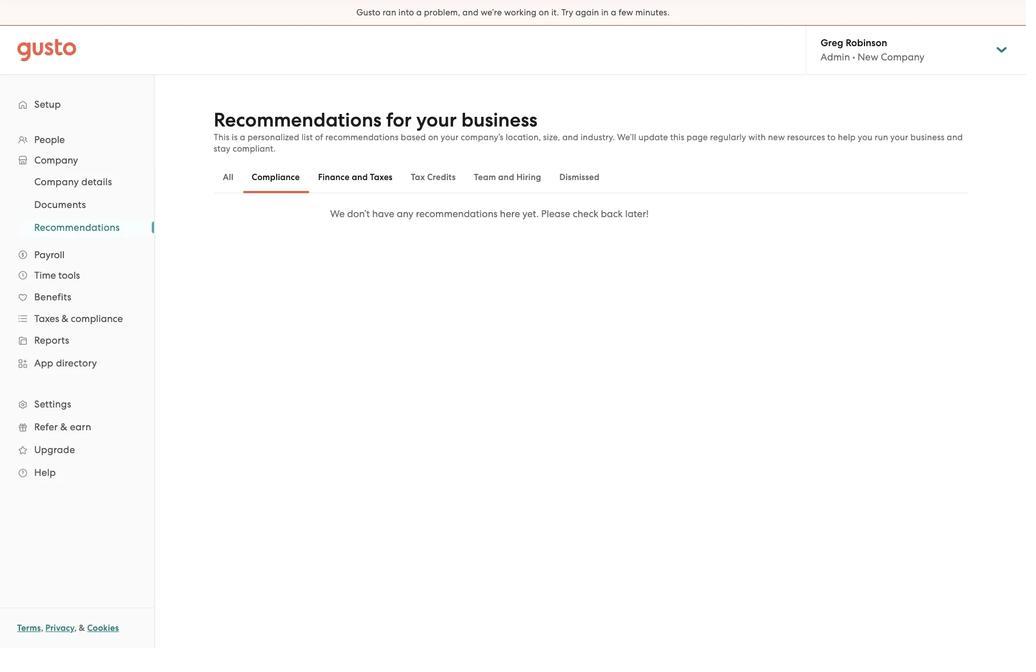 Task type: vqa. For each thing, say whether or not it's contained in the screenshot.
We
yes



Task type: describe. For each thing, give the bounding box(es) containing it.
and inside button
[[352, 172, 368, 183]]

benefits
[[34, 292, 71, 303]]

a inside recommendations for your business this is a personalized list of recommendations based on your company's location, size, and industry. we'll update this page regularly with new resources to help you run your business and stay compliant.
[[240, 132, 245, 143]]

new
[[858, 51, 878, 63]]

& for compliance
[[62, 313, 68, 325]]

time tools
[[34, 270, 80, 281]]

we're
[[481, 7, 502, 18]]

1 horizontal spatial recommendations
[[416, 208, 498, 220]]

hiring
[[516, 172, 541, 183]]

tax
[[411, 172, 425, 183]]

refer
[[34, 422, 58, 433]]

cookies
[[87, 624, 119, 634]]

back
[[601, 208, 623, 220]]

2 , from the left
[[74, 624, 77, 634]]

payroll
[[34, 249, 65, 261]]

home image
[[17, 39, 76, 61]]

credits
[[427, 172, 456, 183]]

compliance
[[252, 172, 300, 183]]

recommendations for recommendations
[[34, 222, 120, 233]]

again
[[575, 7, 599, 18]]

company for company details
[[34, 176, 79, 188]]

working
[[504, 7, 537, 18]]

taxes & compliance
[[34, 313, 123, 325]]

in
[[601, 7, 609, 18]]

into
[[398, 7, 414, 18]]

setup
[[34, 99, 61, 110]]

& for earn
[[60, 422, 67, 433]]

we don't have any recommendations here yet. please check back later!
[[330, 208, 649, 220]]

compliant.
[[233, 144, 276, 154]]

2 horizontal spatial a
[[611, 7, 616, 18]]

we'll
[[617, 132, 636, 143]]

privacy
[[45, 624, 74, 634]]

regularly
[[710, 132, 746, 143]]

robinson
[[846, 37, 887, 49]]

tax credits
[[411, 172, 456, 183]]

this
[[214, 132, 229, 143]]

admin
[[821, 51, 850, 63]]

help
[[838, 132, 856, 143]]

please
[[541, 208, 570, 220]]

it.
[[551, 7, 559, 18]]

taxes & compliance button
[[11, 309, 143, 329]]

and inside button
[[498, 172, 514, 183]]

personalized
[[247, 132, 299, 143]]

greg
[[821, 37, 843, 49]]

•
[[852, 51, 855, 63]]

company details
[[34, 176, 112, 188]]

0 horizontal spatial business
[[461, 108, 537, 132]]

recommendations inside recommendations for your business this is a personalized list of recommendations based on your company's location, size, and industry. we'll update this page regularly with new resources to help you run your business and stay compliant.
[[325, 132, 399, 143]]

time tools button
[[11, 265, 143, 286]]

for
[[386, 108, 412, 132]]

don't
[[347, 208, 370, 220]]

tools
[[58, 270, 80, 281]]

recommendations for your business this is a personalized list of recommendations based on your company's location, size, and industry. we'll update this page regularly with new resources to help you run your business and stay compliant.
[[214, 108, 963, 154]]

taxes inside dropdown button
[[34, 313, 59, 325]]

list containing company details
[[0, 171, 154, 239]]

terms link
[[17, 624, 41, 634]]

list containing people
[[0, 130, 154, 484]]

this
[[670, 132, 684, 143]]

compliance button
[[243, 164, 309, 191]]

ran
[[383, 7, 396, 18]]

finance
[[318, 172, 350, 183]]

terms
[[17, 624, 41, 634]]

documents link
[[21, 195, 143, 215]]

run
[[875, 132, 888, 143]]

help link
[[11, 463, 143, 483]]

tax credits button
[[402, 164, 465, 191]]

recommendation categories for your business tab list
[[214, 161, 967, 193]]

your right run
[[890, 132, 908, 143]]

setup link
[[11, 94, 143, 115]]

reports link
[[11, 330, 143, 351]]

upgrade
[[34, 445, 75, 456]]

based
[[401, 132, 426, 143]]

new
[[768, 132, 785, 143]]

your up based
[[416, 108, 457, 132]]

app
[[34, 358, 53, 369]]

gusto
[[356, 7, 380, 18]]

size,
[[543, 132, 560, 143]]

of
[[315, 132, 323, 143]]

resources
[[787, 132, 825, 143]]

app directory
[[34, 358, 97, 369]]

privacy link
[[45, 624, 74, 634]]

people button
[[11, 130, 143, 150]]

finance and taxes button
[[309, 164, 402, 191]]

company details link
[[21, 172, 143, 192]]

finance and taxes
[[318, 172, 393, 183]]



Task type: locate. For each thing, give the bounding box(es) containing it.
a right in at the top of page
[[611, 7, 616, 18]]

recommendations up list
[[214, 108, 382, 132]]

check
[[573, 208, 598, 220]]

0 horizontal spatial recommendations
[[34, 222, 120, 233]]

refer & earn
[[34, 422, 91, 433]]

business up company's
[[461, 108, 537, 132]]

have
[[372, 208, 394, 220]]

dismissed
[[559, 172, 600, 183]]

recommendations
[[325, 132, 399, 143], [416, 208, 498, 220]]

compliance
[[71, 313, 123, 325]]

1 horizontal spatial ,
[[74, 624, 77, 634]]

time
[[34, 270, 56, 281]]

refer & earn link
[[11, 417, 143, 438]]

yet.
[[522, 208, 539, 220]]

people
[[34, 134, 65, 146]]

1 list from the top
[[0, 130, 154, 484]]

company for company
[[34, 155, 78, 166]]

0 vertical spatial taxes
[[370, 172, 393, 183]]

company
[[881, 51, 925, 63], [34, 155, 78, 166], [34, 176, 79, 188]]

you
[[858, 132, 873, 143]]

company inside 'dropdown button'
[[34, 155, 78, 166]]

& left "earn"
[[60, 422, 67, 433]]

0 vertical spatial business
[[461, 108, 537, 132]]

your left company's
[[441, 132, 459, 143]]

0 vertical spatial company
[[881, 51, 925, 63]]

benefits link
[[11, 287, 143, 308]]

all button
[[214, 164, 243, 191]]

0 vertical spatial recommendations
[[325, 132, 399, 143]]

company down people
[[34, 155, 78, 166]]

here
[[500, 208, 520, 220]]

taxes up reports
[[34, 313, 59, 325]]

1 vertical spatial taxes
[[34, 313, 59, 325]]

minutes.
[[635, 7, 670, 18]]

company button
[[11, 150, 143, 171]]

gusto ran into a problem, and we're working on it. try again in a few minutes.
[[356, 7, 670, 18]]

0 vertical spatial recommendations
[[214, 108, 382, 132]]

reports
[[34, 335, 69, 346]]

2 vertical spatial company
[[34, 176, 79, 188]]

page
[[687, 132, 708, 143]]

taxes inside button
[[370, 172, 393, 183]]

earn
[[70, 422, 91, 433]]

settings link
[[11, 394, 143, 415]]

on right based
[[428, 132, 439, 143]]

, left privacy
[[41, 624, 43, 634]]

1 horizontal spatial a
[[416, 7, 422, 18]]

all
[[223, 172, 233, 183]]

cookies button
[[87, 622, 119, 636]]

company's
[[461, 132, 504, 143]]

is
[[232, 132, 238, 143]]

recommendations up finance and taxes button
[[325, 132, 399, 143]]

few
[[619, 7, 633, 18]]

your
[[416, 108, 457, 132], [441, 132, 459, 143], [890, 132, 908, 143]]

recommendations inside recommendations for your business this is a personalized list of recommendations based on your company's location, size, and industry. we'll update this page regularly with new resources to help you run your business and stay compliant.
[[214, 108, 382, 132]]

team and hiring
[[474, 172, 541, 183]]

1 horizontal spatial taxes
[[370, 172, 393, 183]]

recommendations
[[214, 108, 382, 132], [34, 222, 120, 233]]

details
[[81, 176, 112, 188]]

0 horizontal spatial recommendations
[[325, 132, 399, 143]]

, left cookies button
[[74, 624, 77, 634]]

greg robinson admin • new company
[[821, 37, 925, 63]]

& down benefits link
[[62, 313, 68, 325]]

help
[[34, 467, 56, 479]]

on left it.
[[539, 7, 549, 18]]

0 horizontal spatial taxes
[[34, 313, 59, 325]]

1 horizontal spatial on
[[539, 7, 549, 18]]

settings
[[34, 399, 71, 410]]

recommendations link
[[21, 217, 143, 238]]

1 horizontal spatial business
[[911, 132, 945, 143]]

team
[[474, 172, 496, 183]]

recommendations for recommendations for your business this is a personalized list of recommendations based on your company's location, size, and industry. we'll update this page regularly with new resources to help you run your business and stay compliant.
[[214, 108, 382, 132]]

company up documents
[[34, 176, 79, 188]]

a right the into at the top
[[416, 7, 422, 18]]

gusto navigation element
[[0, 75, 154, 503]]

2 list from the top
[[0, 171, 154, 239]]

with
[[748, 132, 766, 143]]

0 vertical spatial &
[[62, 313, 68, 325]]

1 vertical spatial recommendations
[[416, 208, 498, 220]]

later!
[[625, 208, 649, 220]]

0 horizontal spatial ,
[[41, 624, 43, 634]]

0 horizontal spatial on
[[428, 132, 439, 143]]

business right run
[[911, 132, 945, 143]]

directory
[[56, 358, 97, 369]]

company inside greg robinson admin • new company
[[881, 51, 925, 63]]

stay
[[214, 144, 230, 154]]

0 horizontal spatial a
[[240, 132, 245, 143]]

dismissed button
[[550, 164, 609, 191]]

recommendations down documents link
[[34, 222, 120, 233]]

terms , privacy , & cookies
[[17, 624, 119, 634]]

and
[[462, 7, 479, 18], [562, 132, 578, 143], [947, 132, 963, 143], [352, 172, 368, 183], [498, 172, 514, 183]]

recommendations inside gusto navigation element
[[34, 222, 120, 233]]

taxes up have
[[370, 172, 393, 183]]

to
[[827, 132, 836, 143]]

company right the new
[[881, 51, 925, 63]]

on inside recommendations for your business this is a personalized list of recommendations based on your company's location, size, and industry. we'll update this page regularly with new resources to help you run your business and stay compliant.
[[428, 132, 439, 143]]

list
[[302, 132, 313, 143]]

2 vertical spatial &
[[79, 624, 85, 634]]

location,
[[506, 132, 541, 143]]

1 vertical spatial business
[[911, 132, 945, 143]]

& inside dropdown button
[[62, 313, 68, 325]]

& left cookies button
[[79, 624, 85, 634]]

team and hiring button
[[465, 164, 550, 191]]

app directory link
[[11, 353, 143, 374]]

1 vertical spatial &
[[60, 422, 67, 433]]

recommendations down credits
[[416, 208, 498, 220]]

business
[[461, 108, 537, 132], [911, 132, 945, 143]]

upgrade link
[[11, 440, 143, 461]]

1 vertical spatial company
[[34, 155, 78, 166]]

1 vertical spatial on
[[428, 132, 439, 143]]

try
[[561, 7, 573, 18]]

update
[[638, 132, 668, 143]]

,
[[41, 624, 43, 634], [74, 624, 77, 634]]

1 , from the left
[[41, 624, 43, 634]]

a right 'is'
[[240, 132, 245, 143]]

1 horizontal spatial recommendations
[[214, 108, 382, 132]]

any
[[397, 208, 414, 220]]

a
[[416, 7, 422, 18], [611, 7, 616, 18], [240, 132, 245, 143]]

problem,
[[424, 7, 460, 18]]

1 vertical spatial recommendations
[[34, 222, 120, 233]]

industry.
[[581, 132, 615, 143]]

list
[[0, 130, 154, 484], [0, 171, 154, 239]]

0 vertical spatial on
[[539, 7, 549, 18]]



